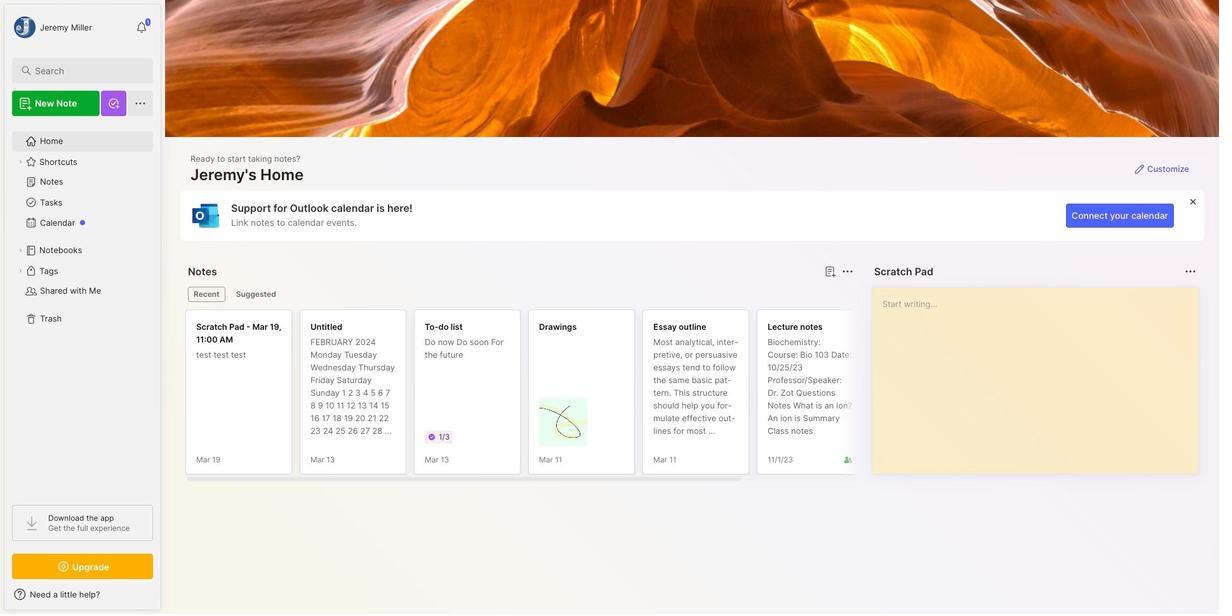 Task type: vqa. For each thing, say whether or not it's contained in the screenshot.
the leftmost thumbnail
no



Task type: describe. For each thing, give the bounding box(es) containing it.
Start writing… text field
[[883, 288, 1198, 464]]

tree inside main element
[[4, 124, 161, 494]]

expand notebooks image
[[17, 247, 24, 255]]

none search field inside main element
[[35, 63, 142, 78]]

main element
[[0, 0, 165, 615]]



Task type: locate. For each thing, give the bounding box(es) containing it.
0 horizontal spatial tab
[[188, 287, 225, 302]]

row group
[[185, 310, 986, 483]]

More actions field
[[839, 263, 857, 281], [1182, 263, 1200, 281]]

None search field
[[35, 63, 142, 78]]

1 more actions field from the left
[[839, 263, 857, 281]]

tab
[[188, 287, 225, 302], [230, 287, 282, 302]]

thumbnail image
[[539, 398, 587, 446]]

click to collapse image
[[160, 591, 170, 607]]

expand tags image
[[17, 267, 24, 275]]

WHAT'S NEW field
[[4, 585, 161, 605]]

1 horizontal spatial more actions field
[[1182, 263, 1200, 281]]

Search text field
[[35, 65, 142, 77]]

more actions image
[[840, 264, 855, 279], [1183, 264, 1198, 279]]

1 more actions image from the left
[[840, 264, 855, 279]]

Account field
[[12, 15, 92, 40]]

0 horizontal spatial more actions image
[[840, 264, 855, 279]]

tree
[[4, 124, 161, 494]]

2 more actions image from the left
[[1183, 264, 1198, 279]]

2 tab from the left
[[230, 287, 282, 302]]

1 horizontal spatial tab
[[230, 287, 282, 302]]

2 more actions field from the left
[[1182, 263, 1200, 281]]

0 horizontal spatial more actions field
[[839, 263, 857, 281]]

tab list
[[188, 287, 851, 302]]

1 horizontal spatial more actions image
[[1183, 264, 1198, 279]]

1 tab from the left
[[188, 287, 225, 302]]



